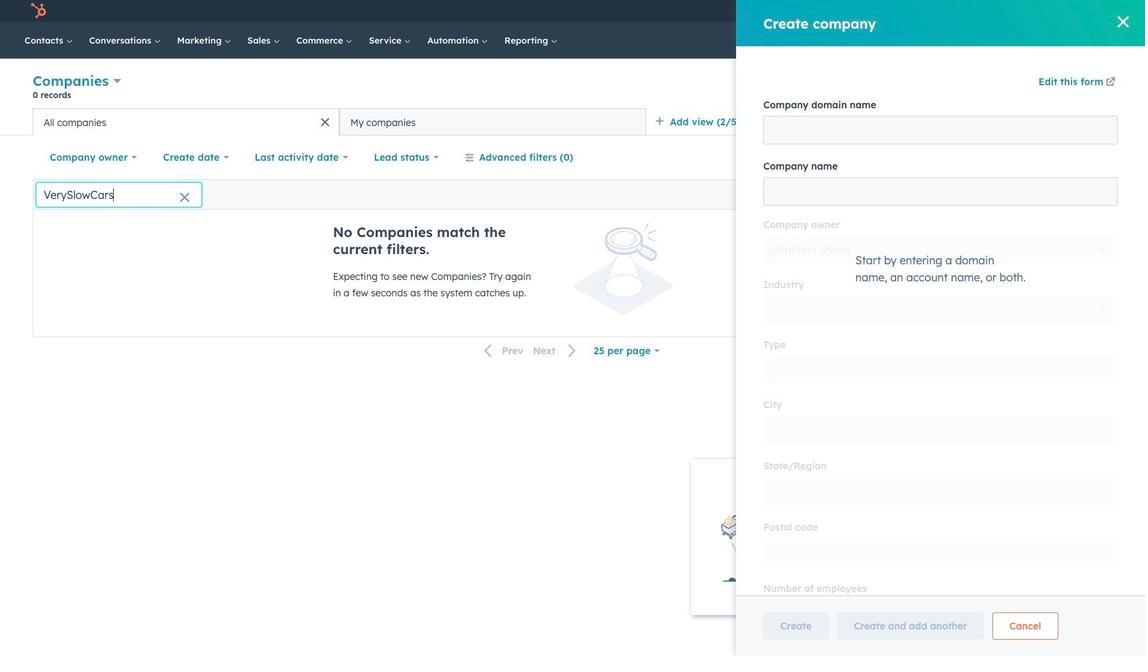 Task type: locate. For each thing, give the bounding box(es) containing it.
menu
[[849, 0, 1129, 22]]

Search HubSpot search field
[[954, 29, 1098, 52]]

banner
[[33, 70, 1113, 108]]

christina overa image
[[1051, 5, 1063, 17]]

Search name, phone, or domain search field
[[36, 182, 202, 207]]

clear input image
[[179, 193, 190, 204]]

pagination navigation
[[476, 342, 585, 360]]

marketplaces image
[[948, 6, 960, 18]]

close image
[[1107, 477, 1118, 488]]



Task type: vqa. For each thing, say whether or not it's contained in the screenshot.
banner at the top
yes



